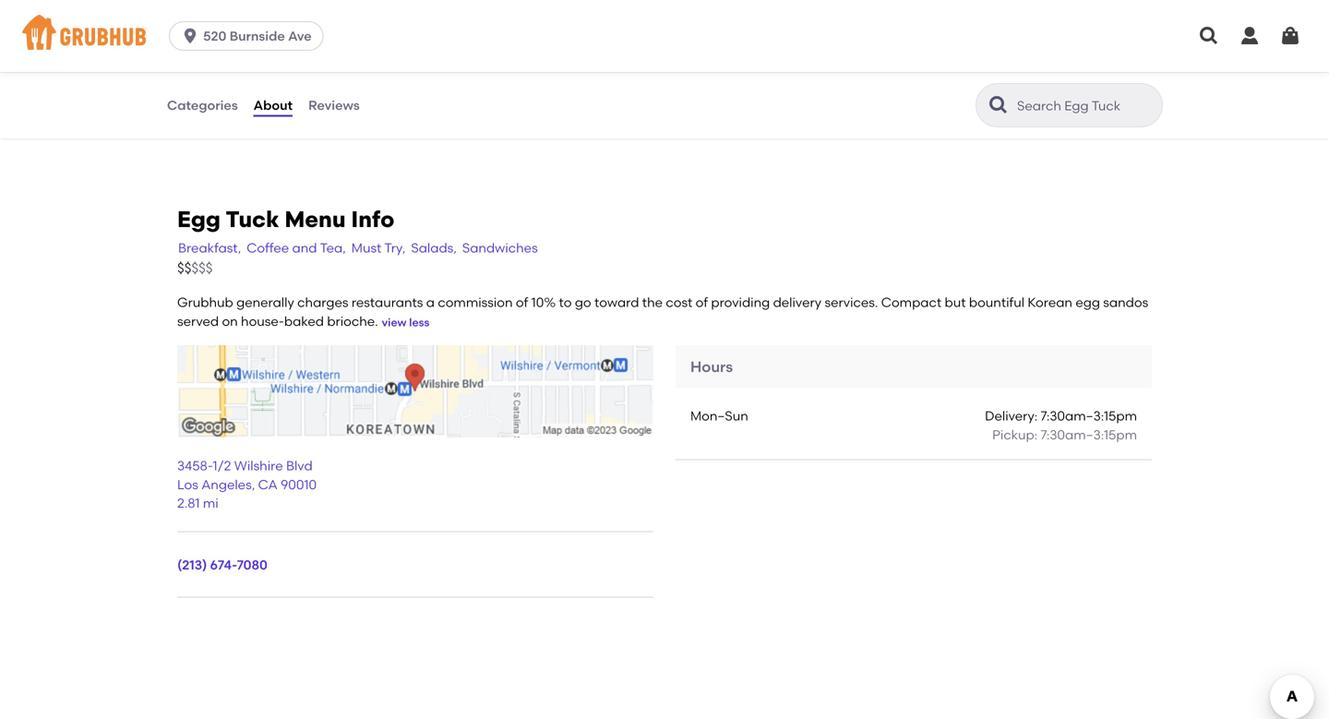 Task type: describe. For each thing, give the bounding box(es) containing it.
and
[[292, 240, 317, 256]]

korean
[[1028, 295, 1073, 310]]

674-
[[210, 557, 237, 573]]

pickup:
[[992, 427, 1038, 443]]

tea,
[[320, 240, 346, 256]]

7:30am–3:15pm for delivery: 7:30am–3:15pm
[[1041, 408, 1137, 424]]

520 burnside ave
[[203, 28, 312, 44]]

1 horizontal spatial svg image
[[1198, 25, 1220, 47]]

try,
[[384, 240, 406, 256]]

baked
[[284, 313, 324, 329]]

3458-
[[177, 458, 213, 474]]

delivery
[[773, 295, 822, 310]]

7:30am–3:15pm for pickup: 7:30am–3:15pm
[[1041, 427, 1137, 443]]

providing
[[711, 295, 770, 310]]

2 horizontal spatial svg image
[[1280, 25, 1302, 47]]

commission
[[438, 295, 513, 310]]

pickup: 7:30am–3:15pm
[[992, 427, 1137, 443]]

mon–sun
[[691, 408, 748, 424]]

salads,
[[411, 240, 457, 256]]

categories button
[[166, 72, 239, 138]]

ca
[[258, 477, 278, 492]]

los
[[177, 477, 198, 492]]

$$
[[177, 260, 191, 276]]

sandwiches button
[[461, 238, 539, 258]]

must
[[352, 240, 381, 256]]

search icon image
[[988, 94, 1010, 116]]

svg image inside 520 burnside ave 'button'
[[181, 27, 200, 45]]

blvd
[[286, 458, 313, 474]]

reviews
[[308, 97, 360, 113]]

but
[[945, 295, 966, 310]]

brioche.
[[327, 313, 378, 329]]

compact
[[881, 295, 942, 310]]

about
[[254, 97, 293, 113]]

mi
[[203, 495, 218, 511]]

sandos
[[1103, 295, 1149, 310]]

svg image
[[1239, 25, 1261, 47]]

on
[[222, 313, 238, 329]]

burnside
[[230, 28, 285, 44]]

bountiful
[[969, 295, 1025, 310]]

house-
[[241, 313, 284, 329]]

egg
[[177, 206, 221, 233]]

10%
[[531, 295, 556, 310]]

angeles
[[201, 477, 252, 492]]

,
[[252, 477, 255, 492]]

grubhub
[[177, 295, 233, 310]]

520
[[203, 28, 227, 44]]

$$$$$
[[177, 260, 213, 276]]

wilshire
[[234, 458, 283, 474]]

breakfast, button
[[177, 238, 242, 258]]



Task type: locate. For each thing, give the bounding box(es) containing it.
1 vertical spatial 7:30am–3:15pm
[[1041, 427, 1137, 443]]

of right the cost at right top
[[696, 295, 708, 310]]

go
[[575, 295, 591, 310]]

charges
[[297, 295, 348, 310]]

svg image right svg icon
[[1280, 25, 1302, 47]]

menu
[[285, 206, 346, 233]]

salads, button
[[410, 238, 458, 258]]

7080
[[237, 557, 268, 573]]

cost
[[666, 295, 693, 310]]

grubhub generally charges restaurants a commission of 10% to go toward the cost of providing
[[177, 295, 770, 310]]

tuck
[[226, 206, 279, 233]]

delivery:
[[985, 408, 1038, 424]]

2.81
[[177, 495, 200, 511]]

ave
[[288, 28, 312, 44]]

categories
[[167, 97, 238, 113]]

of
[[516, 295, 528, 310], [696, 295, 708, 310]]

of left 10%
[[516, 295, 528, 310]]

1 7:30am–3:15pm from the top
[[1041, 408, 1137, 424]]

(213) 674-7080 button
[[177, 556, 268, 575]]

egg tuck menu info
[[177, 206, 395, 233]]

less
[[409, 315, 430, 329]]

7:30am–3:15pm
[[1041, 408, 1137, 424], [1041, 427, 1137, 443]]

info
[[351, 206, 395, 233]]

delivery: 7:30am–3:15pm
[[985, 408, 1137, 424]]

view less
[[382, 315, 430, 329]]

2 7:30am–3:15pm from the top
[[1041, 427, 1137, 443]]

7:30am–3:15pm up pickup: 7:30am–3:15pm
[[1041, 408, 1137, 424]]

generally
[[236, 295, 294, 310]]

7:30am–3:15pm down "delivery: 7:30am–3:15pm"
[[1041, 427, 1137, 443]]

0 vertical spatial 7:30am–3:15pm
[[1041, 408, 1137, 424]]

3x - tapatío hot sauce image
[[604, 0, 742, 78]]

0 horizontal spatial svg image
[[181, 27, 200, 45]]

1/2
[[213, 458, 231, 474]]

Search Egg Tuck search field
[[1015, 97, 1157, 114]]

svg image left 520
[[181, 27, 200, 45]]

520 burnside ave button
[[169, 21, 331, 51]]

breakfast, coffee and tea, must try, salads, sandwiches
[[178, 240, 538, 256]]

2 of from the left
[[696, 295, 708, 310]]

breakfast,
[[178, 240, 241, 256]]

coffee
[[247, 240, 289, 256]]

1 of from the left
[[516, 295, 528, 310]]

1 horizontal spatial of
[[696, 295, 708, 310]]

(213)
[[177, 557, 207, 573]]

view
[[382, 315, 407, 329]]

delivery services. compact but bountiful korean egg sandos served on house-baked brioche.
[[177, 295, 1149, 329]]

reviews button
[[307, 72, 361, 138]]

main navigation navigation
[[0, 0, 1329, 72]]

services.
[[825, 295, 878, 310]]

restaurants
[[352, 295, 423, 310]]

to
[[559, 295, 572, 310]]

3458-1/2 wilshire blvd los angeles , ca 90010 2.81 mi
[[177, 458, 317, 511]]

svg image left svg icon
[[1198, 25, 1220, 47]]

90010
[[281, 477, 317, 492]]

view less button
[[382, 315, 430, 331]]

a
[[426, 295, 435, 310]]

coffee and tea, button
[[246, 238, 347, 258]]

hours
[[691, 358, 733, 376]]

svg image
[[1198, 25, 1220, 47], [1280, 25, 1302, 47], [181, 27, 200, 45]]

toward
[[595, 295, 639, 310]]

must try, button
[[351, 238, 407, 258]]

about button
[[253, 72, 294, 138]]

the
[[642, 295, 663, 310]]

(213) 674-7080
[[177, 557, 268, 573]]

sandwiches
[[462, 240, 538, 256]]

served
[[177, 313, 219, 329]]

egg
[[1076, 295, 1100, 310]]

0 horizontal spatial of
[[516, 295, 528, 310]]



Task type: vqa. For each thing, say whether or not it's contained in the screenshot.
grains within the Mezze Protein Greens & Grains $23.95
no



